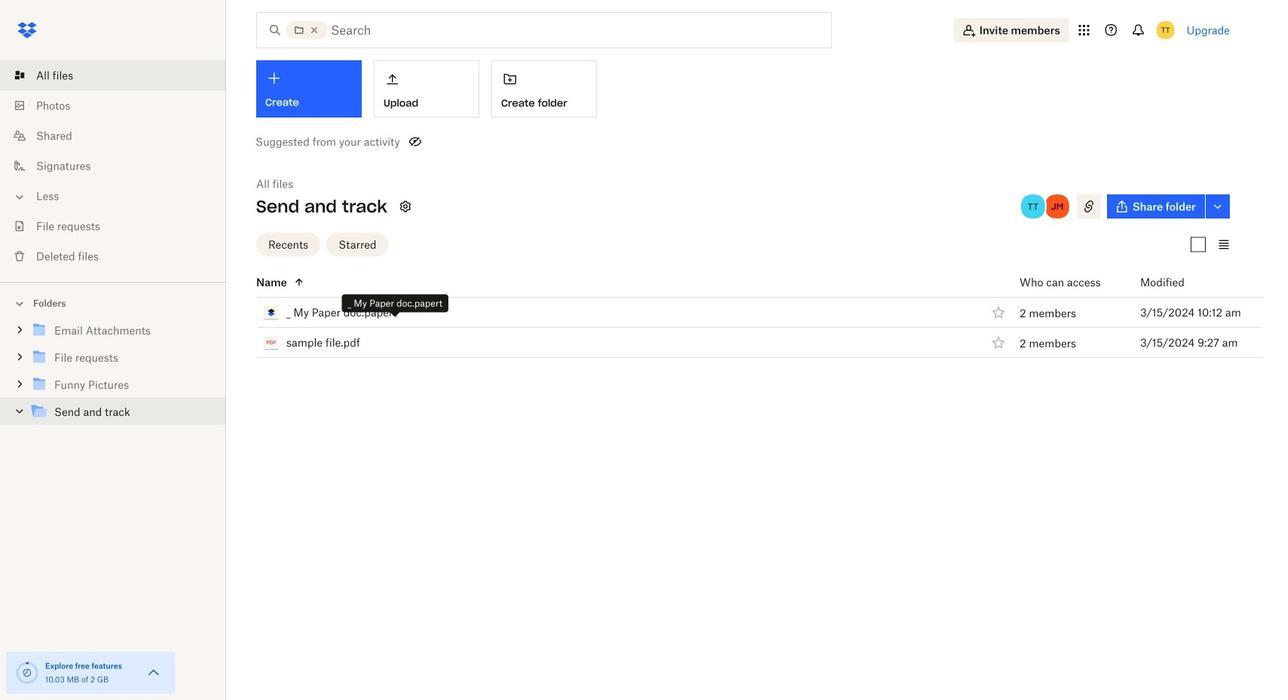 Task type: vqa. For each thing, say whether or not it's contained in the screenshot.
Name sample file.pdf, Modified 3/15/2024 9:27 am, element
yes



Task type: locate. For each thing, give the bounding box(es) containing it.
add to starred image
[[990, 304, 1008, 322]]

table
[[223, 268, 1263, 358]]

add to starred image
[[990, 334, 1008, 352]]

name sample file.pdf, modified 3/15/2024 9:27 am, element
[[223, 328, 1263, 358]]

list item
[[0, 60, 226, 90]]

less image
[[12, 190, 27, 205]]

list
[[0, 51, 226, 282]]

quota usage image
[[15, 661, 39, 685]]

folder settings image
[[397, 198, 415, 216]]

group
[[0, 314, 226, 437]]



Task type: describe. For each thing, give the bounding box(es) containing it.
Search in folder "Send and track" text field
[[331, 21, 801, 39]]

dropbox image
[[12, 15, 42, 45]]

quota usage progress bar
[[15, 661, 39, 685]]

name _ my paper doc.papert, modified 3/15/2024 10:12 am, element
[[223, 298, 1263, 328]]



